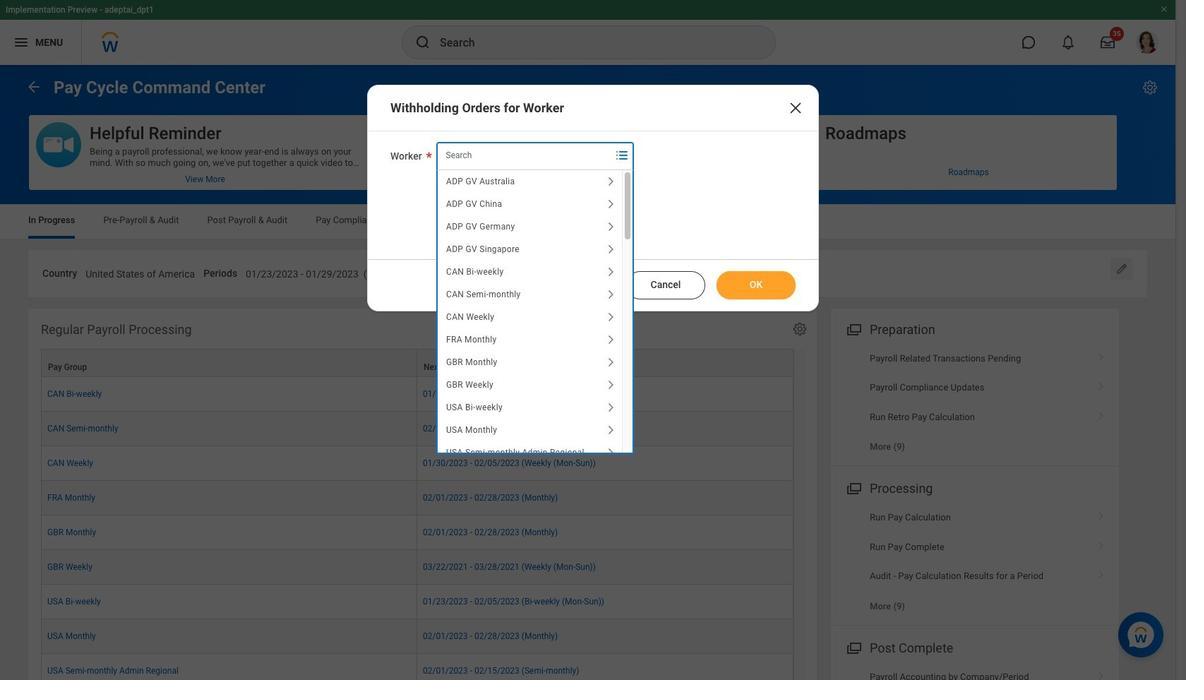 Task type: vqa. For each thing, say whether or not it's contained in the screenshot.
changes
no



Task type: describe. For each thing, give the bounding box(es) containing it.
4 row from the top
[[41, 446, 794, 481]]

4 chevron right small image from the top
[[602, 354, 619, 371]]

chevron right image inside list
[[1093, 348, 1111, 362]]

9 row from the top
[[41, 619, 794, 654]]

regular payroll processing element
[[28, 308, 817, 680]]

6 chevron right small image from the top
[[602, 377, 619, 393]]

x image
[[788, 100, 805, 117]]

4 chevron right small image from the top
[[602, 286, 619, 303]]

inbox large image
[[1101, 35, 1115, 49]]

1 row from the top
[[41, 349, 794, 377]]

profile logan mcneil element
[[1128, 27, 1168, 58]]

5 chevron right image from the top
[[1093, 566, 1111, 580]]

4 chevron right image from the top
[[1093, 537, 1111, 551]]

previous page image
[[25, 78, 42, 95]]

5 chevron right small image from the top
[[602, 309, 619, 326]]

2 chevron right small image from the top
[[602, 218, 619, 235]]

prompts image
[[614, 147, 631, 164]]

list for 2nd menu group image from the top of the page
[[831, 503, 1120, 621]]

edit image
[[1115, 262, 1130, 276]]

5 row from the top
[[41, 481, 794, 516]]

2 chevron right small image from the top
[[602, 241, 619, 258]]

7 row from the top
[[41, 550, 794, 585]]

menu group image
[[844, 638, 863, 657]]



Task type: locate. For each thing, give the bounding box(es) containing it.
6 chevron right small image from the top
[[602, 444, 619, 461]]

search image
[[415, 34, 432, 51]]

0 vertical spatial list
[[831, 344, 1120, 461]]

chevron right small image
[[602, 196, 619, 213], [602, 218, 619, 235], [602, 263, 619, 280], [602, 286, 619, 303], [602, 309, 619, 326], [602, 377, 619, 393], [602, 399, 619, 416]]

1 list from the top
[[831, 344, 1120, 461]]

1 vertical spatial list
[[831, 503, 1120, 621]]

list
[[831, 344, 1120, 461], [831, 503, 1120, 621]]

7 chevron right small image from the top
[[602, 399, 619, 416]]

chevron right image
[[1093, 348, 1111, 362], [1093, 667, 1111, 680]]

2 menu group image from the top
[[844, 478, 863, 498]]

banner
[[0, 0, 1176, 65]]

1 chevron right image from the top
[[1093, 377, 1111, 391]]

1 menu group image from the top
[[844, 319, 863, 338]]

1 chevron right small image from the top
[[602, 196, 619, 213]]

menu group image
[[844, 319, 863, 338], [844, 478, 863, 498]]

3 chevron right image from the top
[[1093, 507, 1111, 522]]

10 row from the top
[[41, 654, 794, 680]]

main content
[[0, 65, 1176, 680]]

0 vertical spatial menu group image
[[844, 319, 863, 338]]

2 chevron right image from the top
[[1093, 667, 1111, 680]]

5 chevron right small image from the top
[[602, 422, 619, 439]]

1 chevron right small image from the top
[[602, 173, 619, 190]]

chevron right image
[[1093, 377, 1111, 391], [1093, 407, 1111, 421], [1093, 507, 1111, 522], [1093, 537, 1111, 551], [1093, 566, 1111, 580]]

2 chevron right image from the top
[[1093, 407, 1111, 421]]

chevron right small image
[[602, 173, 619, 190], [602, 241, 619, 258], [602, 331, 619, 348], [602, 354, 619, 371], [602, 422, 619, 439], [602, 444, 619, 461]]

notifications large image
[[1062, 35, 1076, 49]]

2 row from the top
[[41, 377, 794, 412]]

tab list
[[14, 205, 1162, 239]]

6 row from the top
[[41, 516, 794, 550]]

3 chevron right small image from the top
[[602, 331, 619, 348]]

3 row from the top
[[41, 412, 794, 446]]

Search field
[[437, 143, 611, 168]]

8 row from the top
[[41, 585, 794, 619]]

1 vertical spatial menu group image
[[844, 478, 863, 498]]

list for 1st menu group image from the top of the page
[[831, 344, 1120, 461]]

dialog
[[367, 85, 819, 312]]

None text field
[[650, 260, 782, 284]]

3 chevron right small image from the top
[[602, 263, 619, 280]]

None text field
[[86, 260, 195, 284], [246, 260, 450, 284], [86, 260, 195, 284], [246, 260, 450, 284]]

close environment banner image
[[1161, 5, 1169, 13]]

2 list from the top
[[831, 503, 1120, 621]]

1 chevron right image from the top
[[1093, 348, 1111, 362]]

configure this page image
[[1142, 79, 1159, 96]]

0 vertical spatial chevron right image
[[1093, 348, 1111, 362]]

1 vertical spatial chevron right image
[[1093, 667, 1111, 680]]

row
[[41, 349, 794, 377], [41, 377, 794, 412], [41, 412, 794, 446], [41, 446, 794, 481], [41, 481, 794, 516], [41, 516, 794, 550], [41, 550, 794, 585], [41, 585, 794, 619], [41, 619, 794, 654], [41, 654, 794, 680]]



